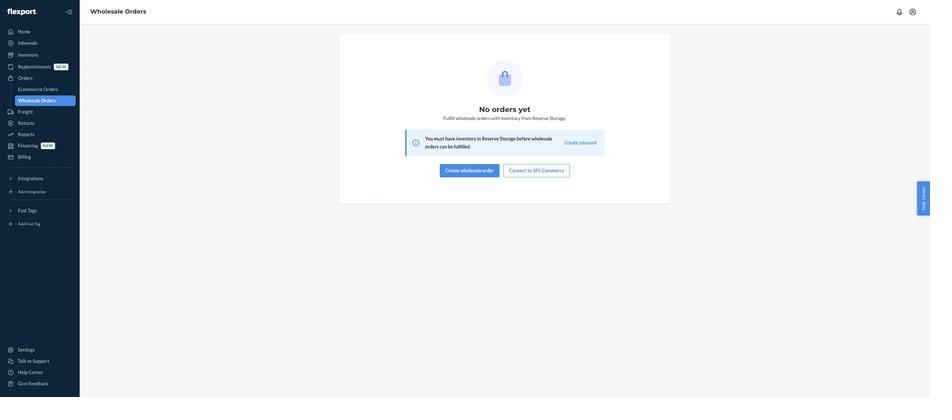 Task type: describe. For each thing, give the bounding box(es) containing it.
connect to sps commerce link
[[504, 164, 570, 178]]

add fast tag link
[[4, 219, 76, 230]]

create inbound button
[[564, 140, 597, 146]]

with
[[491, 116, 500, 121]]

must
[[434, 136, 445, 142]]

talk to support button
[[4, 357, 76, 367]]

create inbound
[[564, 140, 597, 146]]

inventory
[[18, 52, 38, 58]]

reserve inside you must have inventory in reserve storage before wholesale orders can be fulfilled.
[[482, 136, 499, 142]]

0 horizontal spatial wholesale
[[18, 98, 40, 104]]

create for create inbound
[[564, 140, 579, 146]]

returns
[[18, 121, 34, 126]]

1 horizontal spatial orders
[[477, 116, 490, 121]]

inbounds link
[[4, 38, 76, 48]]

create wholesale order
[[446, 168, 494, 174]]

wholesale inside you must have inventory in reserve storage before wholesale orders can be fulfilled.
[[532, 136, 552, 142]]

reports link
[[4, 129, 76, 140]]

you must have inventory in reserve storage before wholesale orders can be fulfilled.
[[425, 136, 552, 150]]

integrations
[[18, 176, 43, 182]]

storage.
[[550, 116, 567, 121]]

help center inside button
[[921, 187, 927, 211]]

ecommerce orders
[[18, 87, 58, 92]]

orders inside you must have inventory in reserve storage before wholesale orders can be fulfilled.
[[425, 144, 439, 150]]

wholesale inside "no orders yet fulfill wholesale orders with inventory from reserve storage."
[[456, 116, 476, 121]]

1 vertical spatial wholesale orders link
[[15, 96, 76, 106]]

help center button
[[918, 182, 930, 216]]

ecommerce orders link
[[15, 84, 76, 95]]

can
[[440, 144, 447, 150]]

give feedback button
[[4, 379, 76, 390]]

empty list image
[[487, 60, 523, 97]]

billing link
[[4, 152, 76, 163]]

fast tags
[[18, 208, 37, 214]]

inventory inside "no orders yet fulfill wholesale orders with inventory from reserve storage."
[[501, 116, 521, 121]]

freight
[[18, 109, 33, 115]]

support
[[33, 359, 49, 365]]

ecommerce
[[18, 87, 43, 92]]

from
[[522, 116, 532, 121]]

give
[[18, 381, 27, 387]]

1 vertical spatial fast
[[26, 222, 34, 227]]

new for financing
[[43, 144, 53, 149]]

close navigation image
[[65, 8, 73, 16]]

have
[[445, 136, 455, 142]]

connect
[[509, 168, 527, 174]]

no
[[479, 105, 490, 114]]

you
[[425, 136, 433, 142]]

tag
[[34, 222, 40, 227]]

create wholesale order link
[[440, 164, 500, 178]]

1 vertical spatial help
[[18, 370, 28, 376]]

help inside button
[[921, 202, 927, 211]]

add for add fast tag
[[18, 222, 25, 227]]

sps
[[533, 168, 541, 174]]

tags
[[28, 208, 37, 214]]

new for replenishments
[[56, 65, 66, 70]]

connect to sps commerce
[[509, 168, 565, 174]]

fulfill
[[443, 116, 455, 121]]

center inside button
[[921, 187, 927, 200]]



Task type: locate. For each thing, give the bounding box(es) containing it.
0 vertical spatial new
[[56, 65, 66, 70]]

0 vertical spatial reserve
[[532, 116, 549, 121]]

wholesale orders link
[[90, 8, 146, 15], [15, 96, 76, 106]]

1 horizontal spatial wholesale orders
[[90, 8, 146, 15]]

create left the inbound on the right of page
[[564, 140, 579, 146]]

wholesale
[[90, 8, 123, 15], [18, 98, 40, 104]]

orders down you
[[425, 144, 439, 150]]

inbound
[[580, 140, 597, 146]]

0 vertical spatial wholesale
[[456, 116, 476, 121]]

returns link
[[4, 118, 76, 129]]

1 vertical spatial to
[[27, 359, 32, 365]]

create
[[564, 140, 579, 146], [446, 168, 460, 174]]

settings
[[18, 348, 35, 353]]

1 horizontal spatial help
[[921, 202, 927, 211]]

1 horizontal spatial to
[[528, 168, 532, 174]]

to for sps
[[528, 168, 532, 174]]

inventory right the with
[[501, 116, 521, 121]]

1 vertical spatial wholesale
[[18, 98, 40, 104]]

to right talk
[[27, 359, 32, 365]]

1 vertical spatial new
[[43, 144, 53, 149]]

new
[[56, 65, 66, 70], [43, 144, 53, 149]]

inventory inside you must have inventory in reserve storage before wholesale orders can be fulfilled.
[[456, 136, 476, 142]]

orders
[[125, 8, 146, 15], [18, 75, 33, 81], [43, 87, 58, 92], [41, 98, 56, 104]]

1 horizontal spatial center
[[921, 187, 927, 200]]

center
[[921, 187, 927, 200], [29, 370, 43, 376]]

order
[[482, 168, 494, 174]]

integrations button
[[4, 174, 76, 184]]

wholesale right before
[[532, 136, 552, 142]]

1 vertical spatial help center
[[18, 370, 43, 376]]

0 horizontal spatial orders
[[425, 144, 439, 150]]

reports
[[18, 132, 34, 137]]

no orders yet fulfill wholesale orders with inventory from reserve storage.
[[443, 105, 567, 121]]

1 vertical spatial center
[[29, 370, 43, 376]]

1 vertical spatial inventory
[[456, 136, 476, 142]]

1 horizontal spatial wholesale
[[90, 8, 123, 15]]

0 vertical spatial orders
[[492, 105, 517, 114]]

feedback
[[28, 381, 48, 387]]

to
[[528, 168, 532, 174], [27, 359, 32, 365]]

orders down no
[[477, 116, 490, 121]]

fast tags button
[[4, 206, 76, 216]]

orders
[[492, 105, 517, 114], [477, 116, 490, 121], [425, 144, 439, 150]]

freight link
[[4, 107, 76, 118]]

inventory link
[[4, 50, 76, 60]]

to for support
[[27, 359, 32, 365]]

0 vertical spatial wholesale orders link
[[90, 8, 146, 15]]

add down "fast tags"
[[18, 222, 25, 227]]

fast left tag in the bottom of the page
[[26, 222, 34, 227]]

add for add integration
[[18, 190, 25, 195]]

0 horizontal spatial wholesale orders link
[[15, 96, 76, 106]]

storage
[[500, 136, 516, 142]]

1 vertical spatial create
[[446, 168, 460, 174]]

create for create wholesale order
[[446, 168, 460, 174]]

reserve inside "no orders yet fulfill wholesale orders with inventory from reserve storage."
[[532, 116, 549, 121]]

new down reports link
[[43, 144, 53, 149]]

0 vertical spatial help
[[921, 202, 927, 211]]

inbounds
[[18, 40, 37, 46]]

0 horizontal spatial wholesale orders
[[18, 98, 56, 104]]

0 vertical spatial center
[[921, 187, 927, 200]]

1 horizontal spatial create
[[564, 140, 579, 146]]

give feedback
[[18, 381, 48, 387]]

1 vertical spatial wholesale
[[532, 136, 552, 142]]

2 vertical spatial wholesale
[[461, 168, 482, 174]]

talk to support
[[18, 359, 49, 365]]

reserve right from
[[532, 116, 549, 121]]

0 vertical spatial fast
[[18, 208, 27, 214]]

talk
[[18, 359, 26, 365]]

create down be
[[446, 168, 460, 174]]

open notifications image
[[896, 8, 904, 16]]

orders up the with
[[492, 105, 517, 114]]

inventory up fulfilled.
[[456, 136, 476, 142]]

help center
[[921, 187, 927, 211], [18, 370, 43, 376]]

0 horizontal spatial create
[[446, 168, 460, 174]]

create wholesale order button
[[440, 164, 500, 178]]

0 vertical spatial help center
[[921, 187, 927, 211]]

fulfilled.
[[454, 144, 471, 150]]

1 horizontal spatial inventory
[[501, 116, 521, 121]]

2 add from the top
[[18, 222, 25, 227]]

integration
[[26, 190, 46, 195]]

add
[[18, 190, 25, 195], [18, 222, 25, 227]]

1 vertical spatial wholesale orders
[[18, 98, 56, 104]]

add integration
[[18, 190, 46, 195]]

flexport logo image
[[7, 9, 37, 15]]

0 vertical spatial create
[[564, 140, 579, 146]]

1 vertical spatial reserve
[[482, 136, 499, 142]]

2 vertical spatial orders
[[425, 144, 439, 150]]

0 horizontal spatial reserve
[[482, 136, 499, 142]]

0 vertical spatial add
[[18, 190, 25, 195]]

home
[[18, 29, 30, 35]]

wholesale orders
[[90, 8, 146, 15], [18, 98, 56, 104]]

1 vertical spatial add
[[18, 222, 25, 227]]

financing
[[18, 143, 38, 149]]

1 horizontal spatial help center
[[921, 187, 927, 211]]

before
[[517, 136, 531, 142]]

reserve right "in"
[[482, 136, 499, 142]]

add fast tag
[[18, 222, 40, 227]]

fast inside dropdown button
[[18, 208, 27, 214]]

wholesale inside create wholesale order button
[[461, 168, 482, 174]]

0 horizontal spatial to
[[27, 359, 32, 365]]

home link
[[4, 27, 76, 37]]

0 vertical spatial to
[[528, 168, 532, 174]]

billing
[[18, 154, 31, 160]]

help center link
[[4, 368, 76, 379]]

0 vertical spatial inventory
[[501, 116, 521, 121]]

0 horizontal spatial help
[[18, 370, 28, 376]]

0 horizontal spatial help center
[[18, 370, 43, 376]]

fast left tags
[[18, 208, 27, 214]]

yet
[[519, 105, 531, 114]]

new up "orders" link
[[56, 65, 66, 70]]

connect to sps commerce button
[[504, 164, 570, 178]]

replenishments
[[18, 64, 51, 70]]

add integration link
[[4, 187, 76, 198]]

in
[[477, 136, 481, 142]]

to inside button
[[528, 168, 532, 174]]

commerce
[[542, 168, 565, 174]]

wholesale right fulfill
[[456, 116, 476, 121]]

1 horizontal spatial reserve
[[532, 116, 549, 121]]

0 vertical spatial wholesale orders
[[90, 8, 146, 15]]

add left integration
[[18, 190, 25, 195]]

create inside button
[[446, 168, 460, 174]]

help
[[921, 202, 927, 211], [18, 370, 28, 376]]

1 add from the top
[[18, 190, 25, 195]]

0 vertical spatial wholesale
[[90, 8, 123, 15]]

wholesale
[[456, 116, 476, 121], [532, 136, 552, 142], [461, 168, 482, 174]]

inventory
[[501, 116, 521, 121], [456, 136, 476, 142]]

0 horizontal spatial center
[[29, 370, 43, 376]]

to inside button
[[27, 359, 32, 365]]

to left sps
[[528, 168, 532, 174]]

1 horizontal spatial new
[[56, 65, 66, 70]]

settings link
[[4, 345, 76, 356]]

orders link
[[4, 73, 76, 84]]

fast
[[18, 208, 27, 214], [26, 222, 34, 227]]

2 horizontal spatial orders
[[492, 105, 517, 114]]

be
[[448, 144, 453, 150]]

reserve
[[532, 116, 549, 121], [482, 136, 499, 142]]

wholesale left order
[[461, 168, 482, 174]]

1 horizontal spatial wholesale orders link
[[90, 8, 146, 15]]

open account menu image
[[909, 8, 917, 16]]

1 vertical spatial orders
[[477, 116, 490, 121]]

0 horizontal spatial inventory
[[456, 136, 476, 142]]

0 horizontal spatial new
[[43, 144, 53, 149]]

create inside button
[[564, 140, 579, 146]]



Task type: vqa. For each thing, say whether or not it's contained in the screenshot.
the top "Inbounds"
no



